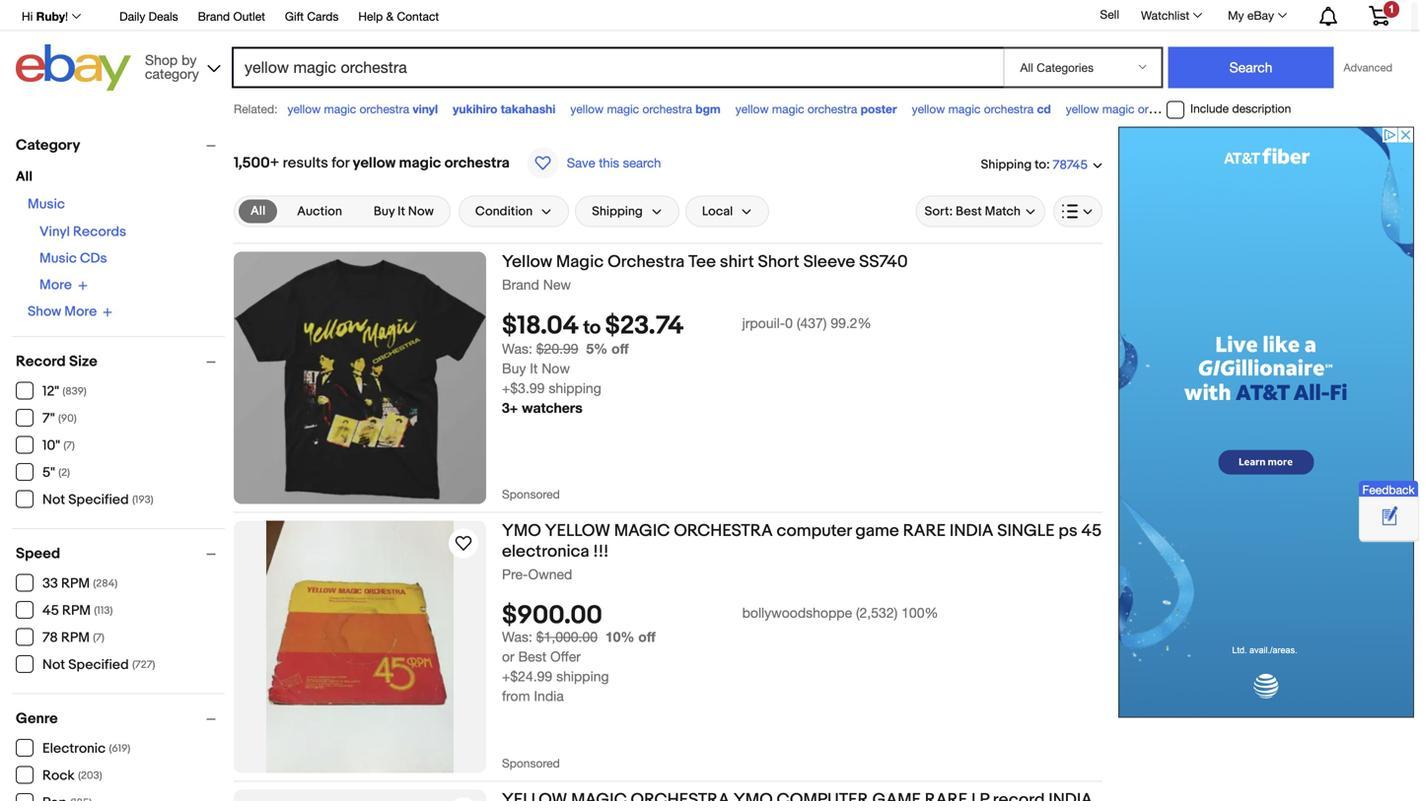 Task type: locate. For each thing, give the bounding box(es) containing it.
my
[[1228, 8, 1244, 22]]

orchestra left cd
[[984, 102, 1034, 115]]

0 horizontal spatial shipping
[[592, 203, 643, 219]]

to up 5%
[[583, 316, 601, 339]]

1 horizontal spatial to
[[1035, 157, 1046, 172]]

0 vertical spatial brand
[[198, 9, 230, 23]]

2 vertical spatial rpm
[[61, 630, 90, 646]]

brand outlet link
[[198, 6, 265, 28]]

music link
[[28, 196, 65, 213]]

was: inside jrpouil-0 (437) 99.2% was: $20.99 5% off buy it now +$3.99 shipping 3+ watchers
[[502, 340, 532, 357]]

speed
[[16, 545, 60, 563]]

sponsored text field up ymo
[[502, 438, 570, 504]]

1,500
[[234, 154, 270, 172]]

offer
[[550, 649, 581, 665]]

0
[[785, 315, 793, 331]]

0 vertical spatial sponsored
[[502, 487, 560, 501]]

orchestra for cassette
[[1138, 102, 1188, 115]]

0 vertical spatial off
[[611, 340, 629, 357]]

magic right cd
[[1102, 102, 1135, 115]]

7"
[[42, 410, 55, 427]]

to inside $18.04 to $23.74
[[583, 316, 601, 339]]

from
[[502, 688, 530, 704]]

music inside vinyl records music cds
[[39, 250, 77, 267]]

yellow for yellow magic orchestra poster
[[735, 102, 769, 115]]

1 vertical spatial rpm
[[62, 603, 91, 619]]

more up show more
[[39, 277, 72, 293]]

$900.00
[[502, 601, 602, 631]]

orchestra left bgm
[[642, 102, 692, 115]]

(90)
[[58, 412, 77, 425]]

shipping to : 78745
[[981, 157, 1088, 172]]

heading
[[502, 790, 1093, 802]]

1 vertical spatial more
[[64, 303, 97, 320]]

by
[[182, 51, 197, 68]]

listing options selector. list view selected. image
[[1062, 203, 1094, 219]]

buy it now
[[374, 203, 434, 219]]

magic up buy it now at the top left
[[399, 154, 441, 172]]

None submit
[[1168, 46, 1334, 88]]

(7) up not specified (727)
[[93, 632, 104, 644]]

yellow magic orchestra vinyl
[[287, 102, 438, 115]]

2 sponsored from the top
[[502, 756, 560, 770]]

1 vertical spatial brand
[[502, 276, 539, 292]]

ymo
[[502, 521, 541, 541]]

0 vertical spatial shipping
[[981, 157, 1032, 172]]

orchestra left the 'poster'
[[808, 102, 857, 115]]

yellow right the for
[[353, 154, 396, 172]]

music down vinyl
[[39, 250, 77, 267]]

2 specified from the top
[[68, 657, 129, 674]]

it inside jrpouil-0 (437) 99.2% was: $20.99 5% off buy it now +$3.99 shipping 3+ watchers
[[530, 360, 538, 376]]

0 vertical spatial shipping
[[549, 380, 601, 396]]

All selected text field
[[250, 202, 265, 220]]

off inside jrpouil-0 (437) 99.2% was: $20.99 5% off buy it now +$3.99 shipping 3+ watchers
[[611, 340, 629, 357]]

2 was: from the top
[[502, 629, 532, 645]]

orchestra
[[608, 251, 685, 272]]

+$24.99
[[502, 668, 552, 685]]

1 vertical spatial all
[[250, 203, 265, 218]]

1 vertical spatial now
[[542, 360, 570, 376]]

music up vinyl
[[28, 196, 65, 213]]

0 horizontal spatial buy
[[374, 203, 395, 219]]

sponsored text field for $18.04
[[502, 438, 570, 504]]

vinyl records music cds
[[39, 223, 126, 267]]

buy
[[374, 203, 395, 219], [502, 360, 526, 376]]

short
[[758, 251, 800, 272]]

78 rpm (7)
[[42, 630, 104, 646]]

now inside 'link'
[[408, 203, 434, 219]]

100%
[[902, 605, 938, 621]]

results
[[283, 154, 328, 172]]

to left 78745
[[1035, 157, 1046, 172]]

(2,532)
[[856, 605, 898, 621]]

1 vertical spatial to
[[583, 316, 601, 339]]

takahashi
[[501, 102, 556, 115]]

sponsored up ymo
[[502, 487, 560, 501]]

0 horizontal spatial all
[[16, 168, 33, 185]]

45 right ps
[[1081, 521, 1102, 541]]

yellow right cd
[[1066, 102, 1099, 115]]

$20.99
[[536, 340, 578, 357]]

1 vertical spatial 45
[[42, 603, 59, 619]]

now down 1,500 + results for yellow magic orchestra
[[408, 203, 434, 219]]

buy up +$3.99 at the left
[[502, 360, 526, 376]]

it up +$3.99 at the left
[[530, 360, 538, 376]]

sponsored text field down india
[[502, 707, 569, 773]]

magic for yellow magic orchestra poster
[[772, 102, 804, 115]]

78745
[[1053, 157, 1088, 172]]

to inside shipping to : 78745
[[1035, 157, 1046, 172]]

1 horizontal spatial (7)
[[93, 632, 104, 644]]

magic
[[324, 102, 356, 115], [607, 102, 639, 115], [772, 102, 804, 115], [948, 102, 981, 115], [1102, 102, 1135, 115], [399, 154, 441, 172]]

0 vertical spatial rpm
[[61, 575, 90, 592]]

1 link
[[1357, 0, 1401, 28]]

0 horizontal spatial best
[[518, 649, 546, 665]]

yellow for yellow magic orchestra cd
[[912, 102, 945, 115]]

1 horizontal spatial best
[[956, 203, 982, 219]]

1 vertical spatial shipping
[[556, 668, 609, 685]]

yellow magic orchestra tee shirt short sleeve ss740 heading
[[502, 251, 908, 272]]

cd
[[1037, 102, 1051, 115]]

1 sponsored text field from the top
[[502, 438, 570, 504]]

description
[[1232, 101, 1291, 115]]

sort:
[[925, 203, 953, 219]]

1 horizontal spatial off
[[638, 629, 656, 645]]

contact
[[397, 9, 439, 23]]

yellow down "search for anything" text field
[[570, 102, 604, 115]]

2 sponsored text field from the top
[[502, 707, 569, 773]]

1 vertical spatial off
[[638, 629, 656, 645]]

sponsored for $900.00
[[502, 756, 560, 770]]

ymo yellow magic orchestra computer game rare india single ps 45 electronica !!! image
[[266, 521, 454, 773]]

45 down '33'
[[42, 603, 59, 619]]

0 horizontal spatial (7)
[[63, 439, 75, 452]]

1 horizontal spatial brand
[[502, 276, 539, 292]]

1 vertical spatial (7)
[[93, 632, 104, 644]]

main content containing $18.04
[[234, 126, 1103, 802]]

shop by category banner
[[11, 0, 1404, 96]]

rpm for 33 rpm
[[61, 575, 90, 592]]

1 horizontal spatial 45
[[1081, 521, 1102, 541]]

show
[[28, 303, 61, 320]]

all up music link
[[16, 168, 33, 185]]

0 horizontal spatial 45
[[42, 603, 59, 619]]

shipping inside shipping dropdown button
[[592, 203, 643, 219]]

0 vertical spatial buy
[[374, 203, 395, 219]]

7" (90)
[[42, 410, 77, 427]]

1 vertical spatial it
[[530, 360, 538, 376]]

shop
[[145, 51, 178, 68]]

genre
[[16, 710, 58, 728]]

0 horizontal spatial it
[[398, 203, 405, 219]]

local
[[702, 203, 733, 219]]

3+
[[502, 400, 518, 416]]

hi ruby !
[[22, 9, 68, 23]]

0 vertical spatial (7)
[[63, 439, 75, 452]]

sponsored down from
[[502, 756, 560, 770]]

magic left cd
[[948, 102, 981, 115]]

help & contact link
[[358, 6, 439, 28]]

main content
[[234, 126, 1103, 802]]

magic down "search for anything" text field
[[607, 102, 639, 115]]

magic for yellow magic orchestra cassette
[[1102, 102, 1135, 115]]

0 horizontal spatial off
[[611, 340, 629, 357]]

0 vertical spatial not
[[42, 492, 65, 508]]

rpm for 45 rpm
[[62, 603, 91, 619]]

yellow inside main content
[[353, 154, 396, 172]]

99.2%
[[831, 315, 871, 331]]

bollywoodshoppe (2,532) 100% was: $1,000.00 10% off or best offer +$24.99 shipping from india
[[502, 605, 938, 704]]

buy inside jrpouil-0 (437) 99.2% was: $20.99 5% off buy it now +$3.99 shipping 3+ watchers
[[502, 360, 526, 376]]

Sponsored text field
[[502, 438, 570, 504], [502, 707, 569, 773]]

cassette
[[1191, 102, 1239, 115]]

orchestra for poster
[[808, 102, 857, 115]]

0 vertical spatial sponsored text field
[[502, 438, 570, 504]]

shipping inside shipping to : 78745
[[981, 157, 1032, 172]]

1 vertical spatial best
[[518, 649, 546, 665]]

jrpouil-0 (437) 99.2% was: $20.99 5% off buy it now +$3.99 shipping 3+ watchers
[[502, 315, 871, 416]]

best inside dropdown button
[[956, 203, 982, 219]]

not down 78
[[42, 657, 65, 674]]

shipping inside jrpouil-0 (437) 99.2% was: $20.99 5% off buy it now +$3.99 shipping 3+ watchers
[[549, 380, 601, 396]]

buy down 1,500 + results for yellow magic orchestra
[[374, 203, 395, 219]]

was: up or
[[502, 629, 532, 645]]

1 horizontal spatial shipping
[[981, 157, 1032, 172]]

orchestra for vinyl
[[360, 102, 409, 115]]

off right 10%
[[638, 629, 656, 645]]

yellow right the 'poster'
[[912, 102, 945, 115]]

brand down yellow
[[502, 276, 539, 292]]

1 specified from the top
[[68, 492, 129, 508]]

yukihiro takahashi
[[453, 102, 556, 115]]

1 vertical spatial sponsored text field
[[502, 707, 569, 773]]

daily deals link
[[119, 6, 178, 28]]

buy it now link
[[362, 199, 446, 223]]

ymo yellow magic orchestra computer game rare india single ps 45 electronica !!! link
[[502, 521, 1103, 566]]

0 vertical spatial 45
[[1081, 521, 1102, 541]]

sleeve
[[803, 251, 855, 272]]

shipping for shipping
[[592, 203, 643, 219]]

yellow right bgm
[[735, 102, 769, 115]]

yellow for yellow magic orchestra vinyl
[[287, 102, 321, 115]]

orchestra left vinyl
[[360, 102, 409, 115]]

rpm left (113)
[[62, 603, 91, 619]]

0 vertical spatial was:
[[502, 340, 532, 357]]

yellow right related:
[[287, 102, 321, 115]]

33
[[42, 575, 58, 592]]

india
[[950, 521, 994, 541]]

1 was: from the top
[[502, 340, 532, 357]]

gift cards link
[[285, 6, 339, 28]]

0 vertical spatial best
[[956, 203, 982, 219]]

rpm right 78
[[61, 630, 90, 646]]

shipping up 'watchers'
[[549, 380, 601, 396]]

best
[[956, 203, 982, 219], [518, 649, 546, 665]]

advertisement region
[[1118, 126, 1414, 718]]

new
[[543, 276, 571, 292]]

10%
[[605, 629, 634, 645]]

best up the +$24.99
[[518, 649, 546, 665]]

it down 1,500 + results for yellow magic orchestra
[[398, 203, 405, 219]]

magic up the for
[[324, 102, 356, 115]]

1 vertical spatial was:
[[502, 629, 532, 645]]

1 horizontal spatial it
[[530, 360, 538, 376]]

shipping
[[549, 380, 601, 396], [556, 668, 609, 685]]

(7)
[[63, 439, 75, 452], [93, 632, 104, 644]]

specified for not specified (193)
[[68, 492, 129, 508]]

best inside bollywoodshoppe (2,532) 100% was: $1,000.00 10% off or best offer +$24.99 shipping from india
[[518, 649, 546, 665]]

45
[[1081, 521, 1102, 541], [42, 603, 59, 619]]

shipping down offer
[[556, 668, 609, 685]]

1,500 + results for yellow magic orchestra
[[234, 154, 510, 172]]

0 vertical spatial now
[[408, 203, 434, 219]]

1 horizontal spatial now
[[542, 360, 570, 376]]

off right 5%
[[611, 340, 629, 357]]

yellow magic orchestra cd
[[912, 102, 1051, 115]]

tee
[[688, 251, 716, 272]]

all down 1,500
[[250, 203, 265, 218]]

1 vertical spatial not
[[42, 657, 65, 674]]

outlet
[[233, 9, 265, 23]]

it
[[398, 203, 405, 219], [530, 360, 538, 376]]

shipping left ':'
[[981, 157, 1032, 172]]

rpm right '33'
[[61, 575, 90, 592]]

1 horizontal spatial buy
[[502, 360, 526, 376]]

orchestra down yukihiro
[[444, 154, 510, 172]]

genre button
[[16, 710, 225, 728]]

specified down (2)
[[68, 492, 129, 508]]

specified down '78 rpm (7)'
[[68, 657, 129, 674]]

ebay
[[1247, 8, 1274, 22]]

electronic
[[42, 741, 106, 757]]

category
[[145, 65, 199, 81]]

jrpouil-
[[742, 315, 785, 331]]

more down more button
[[64, 303, 97, 320]]

magic for yellow magic orchestra vinyl
[[324, 102, 356, 115]]

orchestra left include
[[1138, 102, 1188, 115]]

magic
[[556, 251, 604, 272]]

shipping inside bollywoodshoppe (2,532) 100% was: $1,000.00 10% off or best offer +$24.99 shipping from india
[[556, 668, 609, 685]]

(2)
[[58, 466, 70, 479]]

45 inside ymo yellow magic orchestra computer game rare india single ps 45 electronica !!! pre-owned
[[1081, 521, 1102, 541]]

1 vertical spatial specified
[[68, 657, 129, 674]]

(7) inside 10" (7)
[[63, 439, 75, 452]]

yellow for yellow magic orchestra cassette
[[1066, 102, 1099, 115]]

advanced
[[1344, 61, 1392, 73]]

0 vertical spatial to
[[1035, 157, 1046, 172]]

2 not from the top
[[42, 657, 65, 674]]

0 horizontal spatial now
[[408, 203, 434, 219]]

0 vertical spatial it
[[398, 203, 405, 219]]

1 sponsored from the top
[[502, 487, 560, 501]]

all inside all link
[[250, 203, 265, 218]]

(7) right 10"
[[63, 439, 75, 452]]

orchestra
[[360, 102, 409, 115], [642, 102, 692, 115], [808, 102, 857, 115], [984, 102, 1034, 115], [1138, 102, 1188, 115], [444, 154, 510, 172]]

sell
[[1100, 7, 1119, 21]]

best right 'sort:'
[[956, 203, 982, 219]]

sort: best match button
[[916, 195, 1045, 227]]

speed button
[[16, 545, 225, 563]]

now down $20.99 on the left top of page
[[542, 360, 570, 376]]

was: up +$3.99 at the left
[[502, 340, 532, 357]]

0 horizontal spatial brand
[[198, 9, 230, 23]]

1 vertical spatial music
[[39, 250, 77, 267]]

0 vertical spatial specified
[[68, 492, 129, 508]]

related:
[[234, 102, 278, 115]]

yellow for yellow magic orchestra bgm
[[570, 102, 604, 115]]

shipping down save this search
[[592, 203, 643, 219]]

magic
[[614, 521, 670, 541]]

1 horizontal spatial all
[[250, 203, 265, 218]]

1 vertical spatial shipping
[[592, 203, 643, 219]]

not down 5" (2)
[[42, 492, 65, 508]]

&
[[386, 9, 394, 23]]

watchers
[[522, 400, 583, 416]]

to for $18.04
[[583, 316, 601, 339]]

yellow magic orchestra tee shirt short sleeve ss740 image
[[234, 251, 486, 504]]

brand left outlet
[[198, 9, 230, 23]]

1 vertical spatial sponsored
[[502, 756, 560, 770]]

magic right bgm
[[772, 102, 804, 115]]

1 vertical spatial buy
[[502, 360, 526, 376]]

1 not from the top
[[42, 492, 65, 508]]

brand inside account navigation
[[198, 9, 230, 23]]

0 horizontal spatial to
[[583, 316, 601, 339]]



Task type: vqa. For each thing, say whether or not it's contained in the screenshot.
$189.99 'text field'
no



Task type: describe. For each thing, give the bounding box(es) containing it.
it inside 'link'
[[398, 203, 405, 219]]

help & contact
[[358, 9, 439, 23]]

1
[[1388, 2, 1395, 15]]

pre-
[[502, 566, 528, 582]]

ymo yellow magic orchestra computer game rare india single ps 45 electronica !!! pre-owned
[[502, 521, 1102, 582]]

auction
[[297, 203, 342, 219]]

yellow
[[545, 521, 610, 541]]

12"
[[42, 383, 59, 400]]

records
[[73, 223, 126, 240]]

condition
[[475, 203, 533, 219]]

!
[[65, 9, 68, 23]]

specified for not specified (727)
[[68, 657, 129, 674]]

cards
[[307, 9, 339, 23]]

sponsored text field for $900.00
[[502, 707, 569, 773]]

orchestra inside main content
[[444, 154, 510, 172]]

buy inside 'link'
[[374, 203, 395, 219]]

bollywoodshoppe
[[742, 605, 852, 621]]

yellow magic orchestra poster
[[735, 102, 897, 115]]

magic for yellow magic orchestra cd
[[948, 102, 981, 115]]

Search for anything text field
[[235, 48, 999, 86]]

magic inside main content
[[399, 154, 441, 172]]

electronica
[[502, 541, 589, 562]]

save this search button
[[521, 146, 667, 179]]

0 vertical spatial music
[[28, 196, 65, 213]]

now inside jrpouil-0 (437) 99.2% was: $20.99 5% off buy it now +$3.99 shipping 3+ watchers
[[542, 360, 570, 376]]

off inside bollywoodshoppe (2,532) 100% was: $1,000.00 10% off or best offer +$24.99 shipping from india
[[638, 629, 656, 645]]

show more button
[[28, 303, 113, 320]]

ss740
[[859, 251, 908, 272]]

category button
[[16, 136, 225, 154]]

(203)
[[78, 770, 102, 783]]

owned
[[528, 566, 572, 582]]

gift
[[285, 9, 304, 23]]

0 vertical spatial all
[[16, 168, 33, 185]]

(727)
[[132, 659, 155, 672]]

ps
[[1059, 521, 1078, 541]]

orchestra for bgm
[[642, 102, 692, 115]]

advanced link
[[1334, 47, 1402, 87]]

for
[[332, 154, 349, 172]]

+$3.99
[[502, 380, 545, 396]]

search
[[623, 155, 661, 170]]

33 rpm (284)
[[42, 575, 118, 592]]

12" (839)
[[42, 383, 86, 400]]

0 vertical spatial more
[[39, 277, 72, 293]]

my ebay link
[[1217, 3, 1296, 27]]

yellow
[[502, 251, 552, 272]]

feedback
[[1362, 483, 1415, 497]]

auction link
[[285, 199, 354, 223]]

sort: best match
[[925, 203, 1021, 219]]

local button
[[685, 195, 769, 227]]

record size
[[16, 353, 97, 370]]

this
[[599, 155, 619, 170]]

shirt
[[720, 251, 754, 272]]

ruby
[[36, 9, 65, 23]]

orchestra for cd
[[984, 102, 1034, 115]]

account navigation
[[11, 0, 1404, 31]]

(113)
[[94, 605, 113, 617]]

magic for yellow magic orchestra bgm
[[607, 102, 639, 115]]

shipping button
[[575, 195, 679, 227]]

vinyl
[[39, 223, 70, 240]]

record size button
[[16, 353, 225, 370]]

not specified (727)
[[42, 657, 155, 674]]

ymo yellow magic orchestra computer game rare india single ps 45 electronica !!! heading
[[502, 521, 1102, 562]]

music cds link
[[39, 250, 107, 267]]

electronic (619)
[[42, 741, 130, 757]]

rpm for 78 rpm
[[61, 630, 90, 646]]

(193)
[[132, 494, 153, 506]]

shipping for shipping to : 78745
[[981, 157, 1032, 172]]

watchlist link
[[1130, 3, 1211, 27]]

$18.04 to $23.74
[[502, 311, 684, 341]]

$23.74
[[605, 311, 684, 341]]

size
[[69, 353, 97, 370]]

match
[[985, 203, 1021, 219]]

condition button
[[458, 195, 569, 227]]

$18.04
[[502, 311, 579, 341]]

yellow magic orchestra tee shirt short sleeve ss740 link
[[502, 251, 1103, 276]]

sell link
[[1091, 7, 1128, 21]]

category
[[16, 136, 80, 154]]

heading inside main content
[[502, 790, 1093, 802]]

none submit inside shop by category banner
[[1168, 46, 1334, 88]]

to for shipping to
[[1035, 157, 1046, 172]]

5" (2)
[[42, 464, 70, 481]]

my ebay
[[1228, 8, 1274, 22]]

daily
[[119, 9, 145, 23]]

$1,000.00
[[536, 629, 598, 645]]

game
[[855, 521, 899, 541]]

gift cards
[[285, 9, 339, 23]]

:
[[1046, 157, 1050, 172]]

rock
[[42, 768, 75, 785]]

brand outlet
[[198, 9, 265, 23]]

was: inside bollywoodshoppe (2,532) 100% was: $1,000.00 10% off or best offer +$24.99 shipping from india
[[502, 629, 532, 645]]

vinyl
[[413, 102, 438, 115]]

orchestra
[[674, 521, 773, 541]]

india
[[534, 688, 564, 704]]

vinyl records link
[[39, 223, 126, 240]]

sponsored for $18.04
[[502, 487, 560, 501]]

watch ymo yellow magic orchestra computer game rare india single ps 45 electronica !!! image
[[452, 532, 475, 555]]

rare
[[903, 521, 946, 541]]

brand inside yellow magic orchestra tee shirt short sleeve ss740 brand new
[[502, 276, 539, 292]]

not for not specified (727)
[[42, 657, 65, 674]]

(7) inside '78 rpm (7)'
[[93, 632, 104, 644]]

yukihiro
[[453, 102, 497, 115]]

not for not specified (193)
[[42, 492, 65, 508]]

5"
[[42, 464, 55, 481]]

(284)
[[93, 577, 118, 590]]



